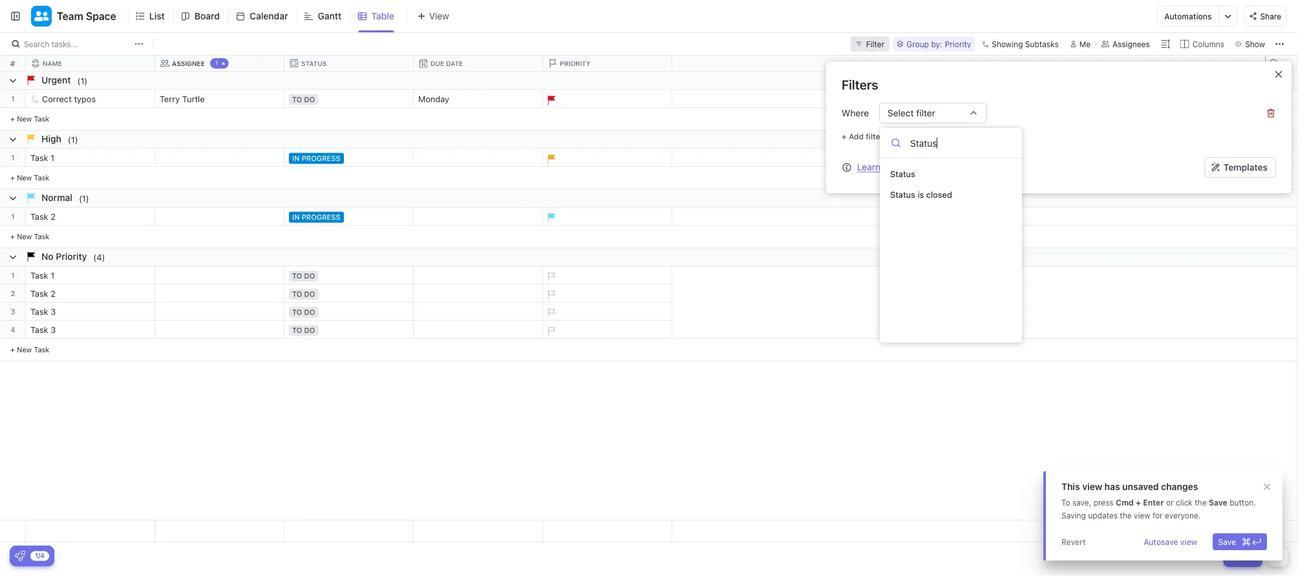 Task type: vqa. For each thing, say whether or not it's contained in the screenshot.
1st the laptop code icon from the top of the Sidebar navigation on the left of the page
no



Task type: locate. For each thing, give the bounding box(es) containing it.
new task
[[17, 114, 49, 123], [17, 173, 49, 182], [17, 232, 49, 241], [17, 345, 49, 354]]

2 to do from the top
[[292, 272, 315, 280]]

1 vertical spatial in progress
[[292, 213, 341, 222]]

assignees
[[1113, 39, 1151, 49]]

to
[[292, 95, 302, 104], [292, 272, 302, 280], [292, 290, 302, 299], [292, 308, 302, 317], [292, 326, 302, 335]]

new task down task 1
[[17, 173, 49, 182]]

in
[[292, 154, 300, 163], [292, 213, 300, 222]]

0 horizontal spatial filter
[[866, 132, 884, 141]]

for
[[1153, 511, 1163, 520]]

0 vertical spatial (1)
[[77, 76, 88, 85]]

1 status from the top
[[891, 169, 916, 179]]

filter right add in the top of the page
[[866, 132, 884, 141]]

1 in from the top
[[292, 154, 300, 163]]

urgent cell
[[0, 72, 1298, 89]]

cell
[[155, 149, 285, 166], [414, 149, 543, 166], [155, 208, 285, 225], [414, 208, 543, 225], [155, 267, 285, 284], [414, 267, 543, 284], [155, 285, 285, 302], [414, 285, 543, 302], [155, 303, 285, 320], [414, 303, 543, 320], [155, 321, 285, 338], [414, 321, 543, 338]]

row
[[26, 56, 673, 71]]

0 vertical spatial progress
[[302, 154, 341, 163]]

0 vertical spatial task 3
[[30, 307, 56, 317]]

0 vertical spatial in progress cell
[[285, 149, 414, 166]]

1 vertical spatial (1)
[[68, 135, 78, 144]]

grid
[[0, 56, 1299, 543]]

the right the click
[[1196, 498, 1207, 507]]

1 horizontal spatial filter
[[917, 108, 936, 118]]

task 3 down ‎task 2
[[30, 307, 56, 317]]

filter button
[[851, 36, 890, 52]]

in progress
[[292, 154, 341, 163], [292, 213, 341, 222]]

1 vertical spatial set priority image
[[541, 321, 561, 341]]

do
[[304, 95, 315, 104], [304, 272, 315, 280], [304, 290, 315, 299], [304, 308, 315, 317], [304, 326, 315, 335]]

to do
[[292, 95, 315, 104], [292, 272, 315, 280], [292, 290, 315, 299], [292, 308, 315, 317], [292, 326, 315, 335]]

‎task 2
[[30, 289, 56, 299]]

do for press space to select this row. row containing ‎task 1
[[304, 272, 315, 280]]

view
[[1083, 482, 1103, 492], [1135, 511, 1151, 520], [1181, 538, 1198, 547]]

0 horizontal spatial view
[[1083, 482, 1103, 492]]

1 to from the top
[[292, 95, 302, 104]]

do for press space to select this row. row containing ‎task 2
[[304, 290, 315, 299]]

set priority image inside press space to select this row. row
[[541, 267, 561, 287]]

2 new from the top
[[17, 173, 32, 182]]

automations
[[1165, 12, 1212, 21]]

press space to select this row. row containing task 1
[[26, 149, 673, 169]]

closed
[[927, 190, 953, 200]]

new up task 1
[[17, 114, 32, 123]]

2 set priority image from the top
[[541, 321, 561, 341]]

2 progress from the top
[[302, 213, 341, 222]]

enter
[[1144, 498, 1165, 507]]

save inside this view has unsaved changes to save, press cmd + enter or click the save button. saving updates the view for everyone.
[[1210, 498, 1228, 507]]

1 new task from the top
[[17, 114, 49, 123]]

(4)
[[93, 252, 105, 262]]

2 new task from the top
[[17, 173, 49, 182]]

(1) for urgent
[[77, 76, 88, 85]]

2 ‎task from the top
[[30, 289, 48, 299]]

press space to select this row. row containing 4
[[0, 321, 26, 339]]

2 vertical spatial (1)
[[79, 193, 89, 203]]

new task down ‎task 2
[[17, 345, 49, 354]]

1
[[11, 94, 15, 103], [51, 153, 54, 163], [11, 153, 15, 162], [11, 212, 15, 221], [51, 271, 54, 280], [11, 271, 15, 279]]

0 vertical spatial view
[[1083, 482, 1103, 492]]

0 vertical spatial filter
[[917, 108, 936, 118]]

1 vertical spatial +
[[1137, 498, 1142, 507]]

save inside "button"
[[1219, 538, 1237, 547]]

(1)
[[77, 76, 88, 85], [68, 135, 78, 144], [79, 193, 89, 203]]

click
[[1177, 498, 1193, 507]]

1 vertical spatial ‎task
[[30, 289, 48, 299]]

(1) inside high cell
[[68, 135, 78, 144]]

1 do from the top
[[304, 95, 315, 104]]

4 to do cell from the top
[[285, 303, 414, 320]]

revert button
[[1057, 534, 1092, 550]]

press space to select this row. row containing ‎task 1
[[26, 267, 673, 287]]

filter inside dropdown button
[[917, 108, 936, 118]]

progress
[[302, 154, 341, 163], [302, 213, 341, 222]]

1 set priority image from the top
[[541, 285, 561, 305]]

view up save,
[[1083, 482, 1103, 492]]

4 do from the top
[[304, 308, 315, 317]]

save down button. at the right bottom of the page
[[1219, 538, 1237, 547]]

(1) for normal
[[79, 193, 89, 203]]

view for autosave
[[1181, 538, 1198, 547]]

3 do from the top
[[304, 290, 315, 299]]

2 inside 1 1 2 3 1 1 4
[[11, 289, 15, 298]]

press space to select this row. row
[[0, 90, 26, 108], [26, 90, 673, 110], [0, 149, 26, 167], [26, 149, 673, 169], [0, 208, 26, 226], [26, 208, 673, 228], [0, 267, 26, 285], [26, 267, 673, 287], [0, 285, 26, 303], [26, 285, 673, 305], [0, 303, 26, 321], [26, 303, 673, 323], [0, 321, 26, 339], [26, 321, 673, 341], [26, 521, 673, 543]]

2 task 3 from the top
[[30, 325, 56, 335]]

table link
[[371, 0, 400, 32]]

set priority image
[[541, 285, 561, 305], [541, 303, 561, 323]]

the down cmd
[[1121, 511, 1132, 520]]

0 vertical spatial in
[[292, 154, 300, 163]]

3
[[51, 307, 56, 317], [11, 307, 15, 316], [51, 325, 56, 335]]

+ left add in the top of the page
[[842, 132, 847, 141]]

set priority image for 3
[[541, 303, 561, 323]]

+ add filter
[[842, 132, 884, 141]]

2 to do cell from the top
[[285, 267, 414, 284]]

status
[[891, 169, 916, 179], [891, 190, 916, 200]]

1/4
[[35, 552, 45, 560]]

2 set priority image from the top
[[541, 303, 561, 323]]

to do cell for set priority image in press space to select this row. row
[[285, 285, 414, 302]]

2 in progress from the top
[[292, 213, 341, 222]]

status for status is closed
[[891, 190, 916, 200]]

to do cell
[[285, 90, 414, 107], [285, 267, 414, 284], [285, 285, 414, 302], [285, 303, 414, 320], [285, 321, 414, 338]]

in progress cell
[[285, 149, 414, 166], [285, 208, 414, 225]]

3 inside 1 1 2 3 1 1 4
[[11, 307, 15, 316]]

terry
[[160, 94, 180, 104]]

0 vertical spatial set priority image
[[541, 267, 561, 287]]

‎task
[[30, 271, 48, 280], [30, 289, 48, 299]]

filter right select
[[917, 108, 936, 118]]

autosave
[[1144, 538, 1179, 547]]

4 new task from the top
[[17, 345, 49, 354]]

save left button. at the right bottom of the page
[[1210, 498, 1228, 507]]

‎task for ‎task 2
[[30, 289, 48, 299]]

1 vertical spatial progress
[[302, 213, 341, 222]]

(1) inside urgent "cell"
[[77, 76, 88, 85]]

view inside button
[[1181, 538, 1198, 547]]

view left for
[[1135, 511, 1151, 520]]

1 in progress from the top
[[292, 154, 341, 163]]

(1) right normal
[[79, 193, 89, 203]]

select
[[888, 108, 914, 118]]

to do for press space to select this row. row containing ‎task 2
[[292, 290, 315, 299]]

press space to select this row. row containing correct typos
[[26, 90, 673, 110]]

+ inside this view has unsaved changes to save, press cmd + enter or click the save button. saving updates the view for everyone.
[[1137, 498, 1142, 507]]

is
[[918, 190, 925, 200]]

view down everyone.
[[1181, 538, 1198, 547]]

2 status from the top
[[891, 190, 916, 200]]

1 vertical spatial status
[[891, 190, 916, 200]]

1 horizontal spatial +
[[1137, 498, 1142, 507]]

2 down ‎task 1
[[51, 289, 56, 299]]

new down task 1
[[17, 173, 32, 182]]

(1) right high
[[68, 135, 78, 144]]

1 vertical spatial in
[[292, 213, 300, 222]]

3 to do from the top
[[292, 290, 315, 299]]

1 vertical spatial in progress cell
[[285, 208, 414, 225]]

0 horizontal spatial the
[[1121, 511, 1132, 520]]

terry turtle
[[160, 94, 205, 104]]

4 to do from the top
[[292, 308, 315, 317]]

progress for task 1
[[302, 154, 341, 163]]

1 horizontal spatial the
[[1196, 498, 1207, 507]]

search
[[24, 39, 49, 49]]

0 vertical spatial status
[[891, 169, 916, 179]]

2 for task 2
[[51, 212, 56, 222]]

1 left task 1
[[11, 153, 15, 162]]

2
[[51, 212, 56, 222], [51, 289, 56, 299], [11, 289, 15, 298]]

space
[[86, 10, 116, 22]]

new down ‎task 2
[[17, 345, 32, 354]]

progress for task 2
[[302, 213, 341, 222]]

1 set priority image from the top
[[541, 267, 561, 287]]

board link
[[195, 0, 225, 32]]

1 vertical spatial filter
[[866, 132, 884, 141]]

1 down high
[[51, 153, 54, 163]]

task
[[34, 114, 49, 123], [30, 153, 48, 163], [34, 173, 49, 182], [30, 212, 48, 222], [34, 232, 49, 241], [30, 307, 48, 317], [30, 325, 48, 335], [34, 345, 49, 354], [1241, 552, 1258, 561]]

tasks...
[[52, 39, 78, 49]]

1 vertical spatial view
[[1135, 511, 1151, 520]]

button.
[[1230, 498, 1257, 507]]

more
[[884, 162, 905, 172]]

1 ‎task from the top
[[30, 271, 48, 280]]

row group
[[0, 72, 26, 362], [0, 72, 1298, 362], [26, 72, 673, 362], [1266, 72, 1298, 362], [1266, 521, 1298, 542]]

this view has unsaved changes to save, press cmd + enter or click the save button. saving updates the view for everyone.
[[1062, 482, 1257, 520]]

the
[[1196, 498, 1207, 507], [1121, 511, 1132, 520]]

in progress for task 1
[[292, 154, 341, 163]]

1 in progress cell from the top
[[285, 149, 414, 166]]

no priority
[[41, 251, 87, 262]]

task 3 right 4 at the left bottom
[[30, 325, 56, 335]]

2 down normal
[[51, 212, 56, 222]]

row group containing urgent
[[0, 72, 1298, 362]]

0 vertical spatial in progress
[[292, 154, 341, 163]]

save
[[1210, 498, 1228, 507], [1219, 538, 1237, 547]]

task 3
[[30, 307, 56, 317], [30, 325, 56, 335]]

2 vertical spatial view
[[1181, 538, 1198, 547]]

+
[[842, 132, 847, 141], [1137, 498, 1142, 507]]

autosave view button
[[1139, 534, 1203, 550]]

set priority image inside press space to select this row. row
[[541, 285, 561, 305]]

new task down task 2
[[17, 232, 49, 241]]

filter
[[917, 108, 936, 118], [866, 132, 884, 141]]

2 in progress cell from the top
[[285, 208, 414, 225]]

(1) inside normal cell
[[79, 193, 89, 203]]

everyone.
[[1166, 511, 1201, 520]]

1 down #
[[11, 94, 15, 103]]

1 progress from the top
[[302, 154, 341, 163]]

status is closed
[[891, 190, 953, 200]]

learn more about filters link
[[858, 162, 957, 172]]

to do cell for set priority icon related to 3
[[285, 321, 414, 338]]

to
[[1062, 498, 1071, 507]]

new right 1 1 2 3 1 1 4
[[17, 232, 32, 241]]

‎task up ‎task 2
[[30, 271, 48, 280]]

2 horizontal spatial view
[[1181, 538, 1198, 547]]

‎task down ‎task 1
[[30, 289, 48, 299]]

list
[[149, 11, 165, 21]]

showing
[[992, 39, 1024, 49]]

typos
[[74, 94, 96, 104]]

1 vertical spatial task 3
[[30, 325, 56, 335]]

2 in from the top
[[292, 213, 300, 222]]

0 vertical spatial ‎task
[[30, 271, 48, 280]]

3 to do cell from the top
[[285, 285, 414, 302]]

do for press space to select this row. row containing correct typos
[[304, 95, 315, 104]]

1 to do cell from the top
[[285, 90, 414, 107]]

1 vertical spatial save
[[1219, 538, 1237, 547]]

press space to select this row. row containing task 2
[[26, 208, 673, 228]]

new task up high
[[17, 114, 49, 123]]

0 vertical spatial save
[[1210, 498, 1228, 507]]

0 vertical spatial +
[[842, 132, 847, 141]]

assignees button
[[1096, 36, 1156, 52]]

updates
[[1089, 511, 1118, 520]]

search tasks...
[[24, 39, 78, 49]]

set priority image
[[541, 267, 561, 287], [541, 321, 561, 341]]

3 new task from the top
[[17, 232, 49, 241]]

to do cell for set priority icon in press space to select this row. row
[[285, 267, 414, 284]]

saving
[[1062, 511, 1087, 520]]

set priority element
[[541, 267, 561, 287], [541, 285, 561, 305], [541, 303, 561, 323], [541, 321, 561, 341]]

2 do from the top
[[304, 272, 315, 280]]

1 to do from the top
[[292, 95, 315, 104]]

(1) up typos
[[77, 76, 88, 85]]

+ right cmd
[[1137, 498, 1142, 507]]

showing subtasks button
[[978, 36, 1063, 52]]

subtasks
[[1026, 39, 1059, 49]]

2 left ‎task 2
[[11, 289, 15, 298]]

5 to do cell from the top
[[285, 321, 414, 338]]



Task type: describe. For each thing, give the bounding box(es) containing it.
to do cell for set priority image related to 3
[[285, 303, 414, 320]]

revert
[[1062, 538, 1086, 547]]

row group containing correct typos
[[26, 72, 673, 362]]

select filter button
[[880, 103, 987, 123]]

no
[[41, 251, 53, 262]]

onboarding checklist button element
[[15, 551, 25, 561]]

team space
[[57, 10, 116, 22]]

monday
[[419, 94, 450, 104]]

5 do from the top
[[304, 326, 315, 335]]

turtle
[[182, 94, 205, 104]]

0 horizontal spatial +
[[842, 132, 847, 141]]

to do for press space to select this row. row containing correct typos
[[292, 95, 315, 104]]

set priority image for 3
[[541, 321, 561, 341]]

or
[[1167, 498, 1174, 507]]

showing subtasks
[[992, 39, 1059, 49]]

1 left task 2
[[11, 212, 15, 221]]

about
[[907, 162, 931, 172]]

4 to from the top
[[292, 308, 302, 317]]

(1) for high
[[68, 135, 78, 144]]

grid containing urgent
[[0, 56, 1299, 543]]

task 2
[[30, 212, 56, 222]]

1 set priority element from the top
[[541, 267, 561, 287]]

learn more about filters
[[858, 162, 957, 172]]

urgent
[[41, 75, 71, 85]]

me
[[1080, 39, 1091, 49]]

in progress for task 2
[[292, 213, 341, 222]]

automations button
[[1159, 6, 1219, 26]]

correct
[[42, 94, 72, 104]]

priority
[[56, 251, 87, 262]]

where
[[842, 108, 869, 118]]

Search... text field
[[911, 133, 995, 153]]

to do for press space to select this row. row containing ‎task 1
[[292, 272, 315, 280]]

normal
[[41, 192, 72, 203]]

set priority image for 1
[[541, 267, 561, 287]]

filters
[[934, 162, 957, 172]]

save button
[[1214, 534, 1268, 550]]

in for task 2
[[292, 213, 300, 222]]

4
[[11, 325, 15, 334]]

calendar
[[250, 11, 288, 21]]

1 horizontal spatial view
[[1135, 511, 1151, 520]]

5 to from the top
[[292, 326, 302, 335]]

5 to do from the top
[[292, 326, 315, 335]]

2 to from the top
[[292, 272, 302, 280]]

onboarding checklist button image
[[15, 551, 25, 561]]

3 new from the top
[[17, 232, 32, 241]]

task 1
[[30, 153, 54, 163]]

3 set priority element from the top
[[541, 303, 561, 323]]

2 for ‎task 2
[[51, 289, 56, 299]]

in progress cell for task 1
[[285, 149, 414, 166]]

1 down the no
[[51, 271, 54, 280]]

unsaved
[[1123, 482, 1160, 492]]

me button
[[1066, 36, 1096, 52]]

add
[[849, 132, 864, 141]]

board
[[195, 11, 220, 21]]

3 to from the top
[[292, 290, 302, 299]]

learn
[[858, 162, 881, 172]]

‎task for ‎task 1
[[30, 271, 48, 280]]

has
[[1105, 482, 1121, 492]]

in progress cell for task 2
[[285, 208, 414, 225]]

team
[[57, 10, 83, 22]]

press space to select this row. row containing ‎task 2
[[26, 285, 673, 305]]

monday cell
[[414, 90, 543, 107]]

4 set priority element from the top
[[541, 321, 561, 341]]

in for task 1
[[292, 154, 300, 163]]

share
[[1261, 12, 1282, 21]]

2 set priority element from the top
[[541, 285, 561, 305]]

this
[[1062, 482, 1081, 492]]

save,
[[1073, 498, 1092, 507]]

1 1 2 3 1 1 4
[[11, 94, 15, 334]]

cmd
[[1116, 498, 1135, 507]]

gantt link
[[318, 0, 347, 32]]

4 new from the top
[[17, 345, 32, 354]]

normal cell
[[0, 190, 1298, 207]]

share button
[[1245, 6, 1287, 27]]

press space to select this row. row containing 2
[[0, 285, 26, 303]]

row group containing 1 1 2 3 1 1 4
[[0, 72, 26, 362]]

autosave view
[[1144, 538, 1198, 547]]

Search tasks... text field
[[24, 35, 131, 53]]

table
[[371, 11, 394, 21]]

1 vertical spatial the
[[1121, 511, 1132, 520]]

templates
[[1224, 162, 1268, 173]]

set priority image for 2
[[541, 285, 561, 305]]

view for this
[[1083, 482, 1103, 492]]

status for status
[[891, 169, 916, 179]]

0 vertical spatial the
[[1196, 498, 1207, 507]]

high
[[41, 134, 61, 144]]

gantt
[[318, 11, 342, 21]]

1 left ‎task 1
[[11, 271, 15, 279]]

#
[[10, 59, 15, 68]]

select filter
[[888, 108, 936, 118]]

changes
[[1162, 482, 1199, 492]]

‎task 1
[[30, 271, 54, 280]]

high cell
[[0, 131, 1298, 148]]

team space button
[[52, 2, 116, 30]]

list link
[[149, 0, 170, 32]]

press
[[1094, 498, 1114, 507]]

filter
[[867, 39, 885, 49]]

calendar link
[[250, 0, 293, 32]]

no priority cell
[[0, 248, 1298, 266]]

1 new from the top
[[17, 114, 32, 123]]

press space to select this row. row containing 3
[[0, 303, 26, 321]]

terry turtle cell
[[155, 90, 285, 107]]

correct typos
[[42, 94, 96, 104]]

1 task 3 from the top
[[30, 307, 56, 317]]



